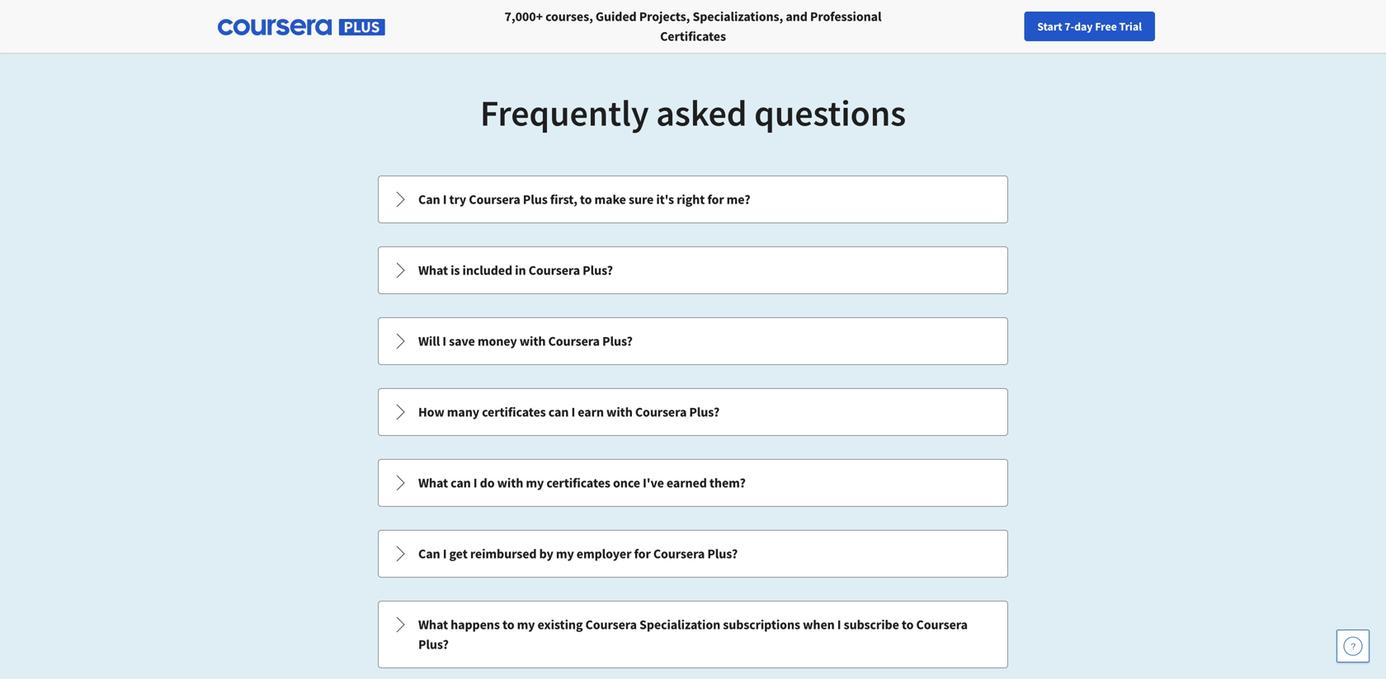 Task type: describe. For each thing, give the bounding box(es) containing it.
can inside 'dropdown button'
[[451, 475, 471, 492]]

certificates
[[660, 28, 726, 45]]

what for what is included in coursera plus?
[[418, 262, 448, 279]]

can i try coursera plus first, to make sure it's right for me?
[[418, 191, 750, 208]]

professional
[[810, 8, 882, 25]]

2 horizontal spatial to
[[902, 617, 914, 634]]

my for certificates
[[526, 475, 544, 492]]

coursera right in
[[529, 262, 580, 279]]

can i get reimbursed by my employer for coursera plus? button
[[379, 531, 1007, 578]]

coursera right try
[[469, 191, 520, 208]]

career
[[1106, 19, 1138, 34]]

how
[[418, 404, 444, 421]]

can for can i get reimbursed by my employer for coursera plus?
[[418, 546, 440, 563]]

can i try coursera plus first, to make sure it's right for me? button
[[379, 177, 1007, 223]]

find
[[1034, 19, 1056, 34]]

7,000+
[[505, 8, 543, 25]]

what is included in coursera plus?
[[418, 262, 613, 279]]

what can i do with my certificates once i've earned them?
[[418, 475, 746, 492]]

courses,
[[545, 8, 593, 25]]

what for what can i do with my certificates once i've earned them?
[[418, 475, 448, 492]]

with for certificates
[[497, 475, 523, 492]]

start 7-day free trial
[[1037, 19, 1142, 34]]

specializations,
[[693, 8, 783, 25]]

0 vertical spatial for
[[707, 191, 724, 208]]

1 horizontal spatial to
[[580, 191, 592, 208]]

trial
[[1119, 19, 1142, 34]]

earn
[[578, 404, 604, 421]]

save
[[449, 333, 475, 350]]

by
[[539, 546, 553, 563]]

free
[[1095, 19, 1117, 34]]

frequently asked questions
[[480, 90, 906, 136]]

existing
[[538, 617, 583, 634]]

specialization
[[639, 617, 720, 634]]

can for can i try coursera plus first, to make sure it's right for me?
[[418, 191, 440, 208]]

new
[[1082, 19, 1104, 34]]

how many certificates can i earn with coursera plus? button
[[379, 389, 1007, 436]]

earned
[[667, 475, 707, 492]]

coursera plus image
[[218, 19, 385, 36]]

coursera right subscribe
[[916, 617, 968, 634]]

with for plus?
[[520, 333, 546, 350]]

your
[[1058, 19, 1080, 34]]

i left earn
[[571, 404, 575, 421]]

right
[[677, 191, 705, 208]]

will
[[418, 333, 440, 350]]

coursera up how many certificates can i earn with coursera plus?
[[548, 333, 600, 350]]

happens
[[451, 617, 500, 634]]

subscriptions
[[723, 617, 800, 634]]

7,000+ courses, guided projects, specializations, and professional certificates
[[505, 8, 882, 45]]

i've
[[643, 475, 664, 492]]

plus? inside what happens to my existing coursera specialization subscriptions when i subscribe to coursera plus?
[[418, 637, 449, 653]]

can i get reimbursed by my employer for coursera plus?
[[418, 546, 738, 563]]

what is included in coursera plus? button
[[379, 248, 1007, 294]]

subscribe
[[844, 617, 899, 634]]

start 7-day free trial button
[[1024, 12, 1155, 41]]

i left get
[[443, 546, 447, 563]]



Task type: locate. For each thing, give the bounding box(es) containing it.
2 vertical spatial my
[[517, 617, 535, 634]]

will i save money with coursera plus?
[[418, 333, 633, 350]]

what left is on the left top of the page
[[418, 262, 448, 279]]

0 vertical spatial can
[[548, 404, 569, 421]]

1 vertical spatial can
[[418, 546, 440, 563]]

find your new career link
[[1026, 17, 1146, 37]]

it's
[[656, 191, 674, 208]]

once
[[613, 475, 640, 492]]

how many certificates can i earn with coursera plus?
[[418, 404, 720, 421]]

with right money
[[520, 333, 546, 350]]

sure
[[629, 191, 654, 208]]

7-
[[1065, 19, 1074, 34]]

do
[[480, 475, 495, 492]]

3 what from the top
[[418, 617, 448, 634]]

will i save money with coursera plus? button
[[379, 318, 1007, 365]]

many
[[447, 404, 479, 421]]

for left me?
[[707, 191, 724, 208]]

1 can from the top
[[418, 191, 440, 208]]

plus?
[[583, 262, 613, 279], [602, 333, 633, 350], [689, 404, 720, 421], [707, 546, 738, 563], [418, 637, 449, 653]]

1 horizontal spatial can
[[548, 404, 569, 421]]

None search field
[[227, 10, 623, 43]]

coursera
[[469, 191, 520, 208], [529, 262, 580, 279], [548, 333, 600, 350], [635, 404, 687, 421], [653, 546, 705, 563], [585, 617, 637, 634], [916, 617, 968, 634]]

what inside 'dropdown button'
[[418, 475, 448, 492]]

asked
[[656, 90, 747, 136]]

in
[[515, 262, 526, 279]]

with inside 'dropdown button'
[[497, 475, 523, 492]]

plus
[[523, 191, 548, 208]]

2 what from the top
[[418, 475, 448, 492]]

included
[[462, 262, 512, 279]]

1 horizontal spatial for
[[707, 191, 724, 208]]

to
[[580, 191, 592, 208], [502, 617, 514, 634], [902, 617, 914, 634]]

make
[[594, 191, 626, 208]]

can left try
[[418, 191, 440, 208]]

1 vertical spatial my
[[556, 546, 574, 563]]

list
[[376, 174, 1010, 680]]

1 horizontal spatial certificates
[[546, 475, 610, 492]]

money
[[478, 333, 517, 350]]

my inside can i get reimbursed by my employer for coursera plus? dropdown button
[[556, 546, 574, 563]]

what happens to my existing coursera specialization subscriptions when i subscribe to coursera plus? button
[[379, 602, 1007, 668]]

get
[[449, 546, 468, 563]]

my left 'existing'
[[517, 617, 535, 634]]

i right will
[[442, 333, 446, 350]]

for
[[707, 191, 724, 208], [634, 546, 651, 563]]

i inside 'dropdown button'
[[473, 475, 477, 492]]

what left do at the left
[[418, 475, 448, 492]]

my inside what can i do with my certificates once i've earned them? 'dropdown button'
[[526, 475, 544, 492]]

0 horizontal spatial for
[[634, 546, 651, 563]]

i left do at the left
[[473, 475, 477, 492]]

to right subscribe
[[902, 617, 914, 634]]

0 horizontal spatial certificates
[[482, 404, 546, 421]]

2 vertical spatial with
[[497, 475, 523, 492]]

find your new career
[[1034, 19, 1138, 34]]

0 horizontal spatial can
[[451, 475, 471, 492]]

what left happens
[[418, 617, 448, 634]]

first,
[[550, 191, 577, 208]]

can left do at the left
[[451, 475, 471, 492]]

certificates right many
[[482, 404, 546, 421]]

reimbursed
[[470, 546, 537, 563]]

can
[[548, 404, 569, 421], [451, 475, 471, 492]]

2 can from the top
[[418, 546, 440, 563]]

0 horizontal spatial to
[[502, 617, 514, 634]]

1 vertical spatial what
[[418, 475, 448, 492]]

certificates
[[482, 404, 546, 421], [546, 475, 610, 492]]

1 vertical spatial certificates
[[546, 475, 610, 492]]

1 vertical spatial for
[[634, 546, 651, 563]]

me?
[[727, 191, 750, 208]]

can
[[418, 191, 440, 208], [418, 546, 440, 563]]

1 vertical spatial with
[[606, 404, 633, 421]]

certificates left once
[[546, 475, 610, 492]]

projects,
[[639, 8, 690, 25]]

to right first,
[[580, 191, 592, 208]]

list containing can i try coursera plus first, to make sure it's right for me?
[[376, 174, 1010, 680]]

my
[[526, 475, 544, 492], [556, 546, 574, 563], [517, 617, 535, 634]]

questions
[[754, 90, 906, 136]]

with
[[520, 333, 546, 350], [606, 404, 633, 421], [497, 475, 523, 492]]

employer
[[577, 546, 631, 563]]

them?
[[709, 475, 746, 492]]

is
[[451, 262, 460, 279]]

0 vertical spatial what
[[418, 262, 448, 279]]

0 vertical spatial certificates
[[482, 404, 546, 421]]

i left try
[[443, 191, 447, 208]]

i right when
[[837, 617, 841, 634]]

frequently
[[480, 90, 649, 136]]

1 what from the top
[[418, 262, 448, 279]]

can inside dropdown button
[[548, 404, 569, 421]]

coursera up specialization
[[653, 546, 705, 563]]

with right earn
[[606, 404, 633, 421]]

try
[[449, 191, 466, 208]]

my right do at the left
[[526, 475, 544, 492]]

i
[[443, 191, 447, 208], [442, 333, 446, 350], [571, 404, 575, 421], [473, 475, 477, 492], [443, 546, 447, 563], [837, 617, 841, 634]]

when
[[803, 617, 835, 634]]

what for what happens to my existing coursera specialization subscriptions when i subscribe to coursera plus?
[[418, 617, 448, 634]]

what happens to my existing coursera specialization subscriptions when i subscribe to coursera plus?
[[418, 617, 968, 653]]

to right happens
[[502, 617, 514, 634]]

what can i do with my certificates once i've earned them? button
[[379, 460, 1007, 507]]

0 vertical spatial can
[[418, 191, 440, 208]]

my for employer
[[556, 546, 574, 563]]

certificates inside dropdown button
[[482, 404, 546, 421]]

can left earn
[[548, 404, 569, 421]]

can left get
[[418, 546, 440, 563]]

2 vertical spatial what
[[418, 617, 448, 634]]

with right do at the left
[[497, 475, 523, 492]]

day
[[1074, 19, 1093, 34]]

guided
[[596, 8, 637, 25]]

start
[[1037, 19, 1062, 34]]

coursera right earn
[[635, 404, 687, 421]]

1 vertical spatial can
[[451, 475, 471, 492]]

for right 'employer'
[[634, 546, 651, 563]]

0 vertical spatial with
[[520, 333, 546, 350]]

i inside what happens to my existing coursera specialization subscriptions when i subscribe to coursera plus?
[[837, 617, 841, 634]]

what inside what happens to my existing coursera specialization subscriptions when i subscribe to coursera plus?
[[418, 617, 448, 634]]

what
[[418, 262, 448, 279], [418, 475, 448, 492], [418, 617, 448, 634]]

my right by
[[556, 546, 574, 563]]

certificates inside 'dropdown button'
[[546, 475, 610, 492]]

my inside what happens to my existing coursera specialization subscriptions when i subscribe to coursera plus?
[[517, 617, 535, 634]]

and
[[786, 8, 808, 25]]

coursera right 'existing'
[[585, 617, 637, 634]]

0 vertical spatial my
[[526, 475, 544, 492]]

help center image
[[1343, 637, 1363, 657]]



Task type: vqa. For each thing, say whether or not it's contained in the screenshot.
companies.
no



